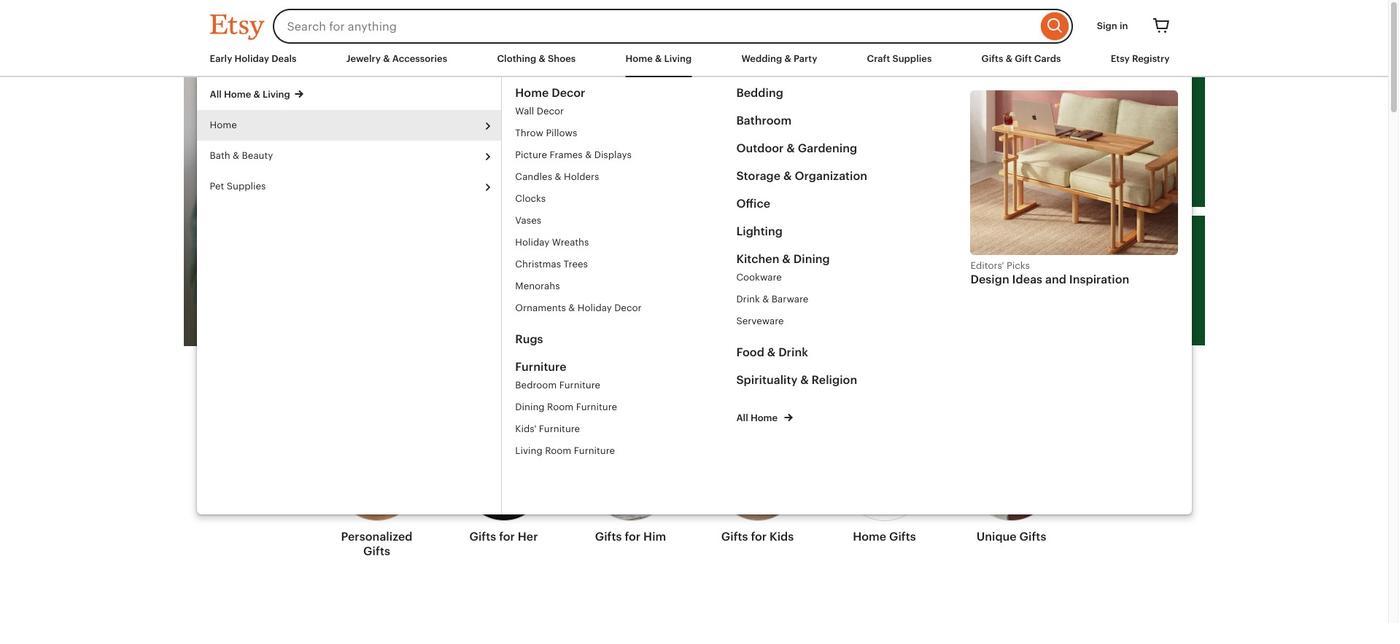 Task type: locate. For each thing, give the bounding box(es) containing it.
gifts inside menu bar
[[982, 53, 1004, 64]]

kids' furniture
[[515, 424, 580, 435]]

supplies inside menu item
[[227, 181, 266, 192]]

& inside menu item
[[233, 150, 239, 161]]

2 vertical spatial living
[[515, 446, 543, 457]]

&
[[383, 53, 390, 64], [539, 53, 546, 64], [655, 53, 662, 64], [785, 53, 792, 64], [1006, 53, 1013, 64], [254, 89, 260, 100], [787, 142, 795, 155], [585, 150, 592, 161], [233, 150, 239, 161], [784, 169, 792, 183], [555, 171, 562, 182], [782, 252, 791, 266], [763, 294, 769, 305], [569, 303, 575, 314], [767, 346, 776, 360], [801, 374, 809, 387]]

living inside 'link'
[[515, 446, 543, 457]]

1 vertical spatial all
[[737, 413, 748, 424]]

party
[[794, 53, 818, 64]]

& for storage & organization
[[784, 169, 792, 183]]

off
[[840, 390, 868, 417]]

& for jewelry & accessories
[[383, 53, 390, 64]]

2 horizontal spatial living
[[664, 53, 692, 64]]

her
[[518, 530, 538, 544]]

holiday wreaths link
[[515, 232, 737, 254]]

living inside menu
[[263, 89, 290, 100]]

2 vertical spatial decor
[[614, 303, 642, 314]]

deals are here!
[[514, 158, 689, 184]]

1 horizontal spatial supplies
[[893, 53, 932, 64]]

personalized for gifts
[[341, 530, 413, 544]]

editors' picks design ideas and inspiration
[[971, 261, 1130, 287]]

ideas
[[1012, 273, 1043, 287]]

wedding & party link
[[742, 53, 818, 66]]

decor up wall decor
[[552, 86, 586, 100]]

personalized for gifts
[[1032, 246, 1135, 266]]

1 vertical spatial personalized
[[341, 530, 413, 544]]

all home & living
[[210, 89, 290, 100]]

gifts for him
[[595, 530, 666, 544]]

home gifts link
[[843, 430, 926, 551]]

early holiday deals link
[[210, 53, 297, 66]]

bedroom
[[515, 380, 557, 391]]

& left gift on the top of page
[[1006, 53, 1013, 64]]

Search for anything text field
[[273, 9, 1037, 44]]

supplies for pet supplies
[[227, 181, 266, 192]]

spirits
[[1103, 107, 1152, 127]]

registry
[[1132, 53, 1170, 64]]

personalized gifts link
[[335, 430, 418, 565]]

barware
[[772, 294, 809, 305]]

home gifts
[[853, 530, 916, 544]]

holiday up 'participating shops only. terms apply.'
[[578, 303, 612, 314]]

room inside 'link'
[[545, 446, 572, 457]]

holiday wreaths
[[515, 237, 589, 248]]

gifts for her
[[469, 530, 538, 544]]

wedding
[[742, 53, 782, 64]]

all home
[[737, 413, 780, 424]]

a personalized ornament commemorating a child's first holiday featuring ornate lettering and subtle patterns. image
[[184, 77, 487, 347]]

2 vertical spatial early
[[521, 390, 573, 417]]

1 vertical spatial decor
[[537, 106, 564, 117]]

clocks link
[[515, 188, 737, 210]]

up to 30% off!
[[1032, 269, 1166, 295]]

wedding & party menu item
[[742, 53, 818, 64]]

early inside menu bar
[[210, 53, 232, 64]]

furniture down bedroom furniture link
[[576, 402, 617, 413]]

trees
[[564, 259, 588, 270]]

craft supplies menu item
[[867, 53, 932, 64]]

early inside early holiday deals are here!
[[514, 131, 567, 157]]

& down outdoor & gardening
[[784, 169, 792, 183]]

all down spirituality
[[737, 413, 748, 424]]

0 vertical spatial dining
[[794, 252, 830, 266]]

0 horizontal spatial dining
[[515, 402, 545, 413]]

& for food & drink
[[767, 346, 776, 360]]

home for home & living
[[626, 53, 653, 64]]

early for early holiday deals
[[210, 53, 232, 64]]

craft supplies link
[[867, 53, 932, 66]]

sign in banner
[[184, 0, 1205, 53]]

0 vertical spatial personalized
[[1032, 246, 1135, 266]]

all home & living link
[[210, 82, 502, 101]]

drink down cookware
[[737, 294, 760, 305]]

ornaments
[[515, 303, 566, 314]]

bedroom furniture
[[515, 380, 601, 391]]

terms apply.
[[613, 331, 664, 341]]

dining room furniture
[[515, 402, 617, 413]]

menu bar
[[210, 53, 1179, 77]]

jewelry & accessories link
[[346, 53, 447, 66]]

dining up kids'
[[515, 402, 545, 413]]

personalized
[[1032, 246, 1135, 266], [341, 530, 413, 544]]

furniture down kids' furniture link
[[574, 446, 615, 457]]

picture
[[515, 150, 547, 161]]

for left him at the bottom left
[[625, 530, 641, 544]]

for left her
[[499, 530, 515, 544]]

holiday up kids' furniture link
[[578, 390, 657, 417]]

bedding
[[737, 86, 784, 100]]

1 vertical spatial dining
[[515, 402, 545, 413]]

holiday left deals
[[235, 53, 269, 64]]

1 vertical spatial room
[[545, 446, 572, 457]]

home menu item
[[197, 110, 502, 141]]

home inside menu bar
[[626, 53, 653, 64]]

home
[[626, 53, 653, 64], [515, 86, 549, 100], [224, 89, 251, 100], [210, 120, 237, 131], [751, 413, 778, 424], [853, 530, 887, 544]]

drink up spirituality & religion
[[779, 346, 808, 360]]

pet supplies menu item
[[197, 171, 502, 202]]

furniture
[[515, 360, 567, 374], [559, 380, 601, 391], [576, 402, 617, 413], [539, 424, 580, 435], [574, 446, 615, 457]]

menu
[[197, 82, 502, 202]]

sign
[[1097, 20, 1118, 31]]

& left shoes
[[539, 53, 546, 64]]

& right bath
[[233, 150, 239, 161]]

0 vertical spatial room
[[547, 402, 574, 413]]

a festive scene featuring a candle shown with a holiday message and colorfully illustrated trees on its label. image
[[800, 77, 1002, 207]]

for inside gifts for kids link
[[751, 530, 767, 544]]

early for early holiday deals! take 25%+ off
[[521, 390, 573, 417]]

furniture up dining room furniture
[[559, 380, 601, 391]]

gifts & gift cards menu item
[[982, 53, 1061, 64]]

holiday for early holiday deals are here!
[[573, 131, 656, 157]]

for inside gifts for her link
[[499, 530, 515, 544]]

all inside menu
[[210, 89, 222, 100]]

decor down home decor
[[537, 106, 564, 117]]

& up the shops
[[569, 303, 575, 314]]

throw
[[515, 128, 544, 139]]

candles & holders link
[[515, 166, 737, 188]]

0 vertical spatial drink
[[737, 294, 760, 305]]

0 horizontal spatial drink
[[737, 294, 760, 305]]

living down deals
[[263, 89, 290, 100]]

0 vertical spatial all
[[210, 89, 222, 100]]

religion
[[812, 374, 858, 387]]

furniture inside furniture link
[[515, 360, 567, 374]]

& for bath & beauty
[[233, 150, 239, 161]]

0 horizontal spatial all
[[210, 89, 222, 100]]

None search field
[[273, 9, 1073, 44]]

bedroom furniture link
[[515, 375, 737, 397]]

for left kids
[[751, 530, 767, 544]]

1 horizontal spatial living
[[515, 446, 543, 457]]

drink & barware
[[737, 294, 809, 305]]

menu containing all home & living
[[197, 82, 502, 202]]

throw pillows
[[515, 128, 577, 139]]

0 vertical spatial early
[[210, 53, 232, 64]]

christmas trees link
[[515, 254, 737, 276]]

holiday
[[235, 53, 269, 64], [573, 131, 656, 157], [515, 237, 550, 248], [578, 303, 612, 314], [578, 390, 657, 417]]

lighting link
[[737, 225, 958, 239]]

decor for home decor
[[552, 86, 586, 100]]

only.
[[592, 331, 611, 341]]

& left party
[[785, 53, 792, 64]]

& up storage & organization
[[787, 142, 795, 155]]

picture frames & displays
[[515, 150, 632, 161]]

living down sign in banner
[[664, 53, 692, 64]]

decor for wall decor
[[537, 106, 564, 117]]

& right frames
[[585, 150, 592, 161]]

& for kitchen & dining
[[782, 252, 791, 266]]

& down search for anything text box
[[655, 53, 662, 64]]

1 horizontal spatial personalized
[[1032, 246, 1135, 266]]

holiday inside early holiday deals are here!
[[573, 131, 656, 157]]

holiday inside menu bar
[[235, 53, 269, 64]]

kitchen & dining link
[[737, 252, 958, 267]]

0 horizontal spatial supplies
[[227, 181, 266, 192]]

& up serveware
[[763, 294, 769, 305]]

0 vertical spatial living
[[664, 53, 692, 64]]

1 vertical spatial supplies
[[227, 181, 266, 192]]

early
[[210, 53, 232, 64], [514, 131, 567, 157], [521, 390, 573, 417]]

1 vertical spatial early
[[514, 131, 567, 157]]

room down bedroom furniture
[[547, 402, 574, 413]]

personalized inside personalized gifts link
[[341, 530, 413, 544]]

shops
[[566, 331, 590, 341]]

displays
[[594, 150, 632, 161]]

home & living
[[626, 53, 692, 64]]

furniture inside living room furniture 'link'
[[574, 446, 615, 457]]

room down kids' furniture
[[545, 446, 572, 457]]

& for drink & barware
[[763, 294, 769, 305]]

etsy registry link
[[1111, 53, 1170, 66]]

for for gifts for her
[[499, 530, 515, 544]]

early holiday deals! take 25%+ off
[[521, 390, 868, 417]]

menu bar containing early holiday deals
[[210, 53, 1179, 77]]

0 horizontal spatial personalized
[[341, 530, 413, 544]]

outdoor & gardening
[[737, 142, 857, 155]]

& right jewelry
[[383, 53, 390, 64]]

jewelry & accessories menu item
[[346, 53, 447, 64]]

1 horizontal spatial dining
[[794, 252, 830, 266]]

& right kitchen
[[782, 252, 791, 266]]

participating
[[514, 331, 564, 341]]

0 horizontal spatial living
[[263, 89, 290, 100]]

drink & barware link
[[737, 289, 958, 311]]

furniture up bedroom
[[515, 360, 567, 374]]

& up 25%+
[[801, 374, 809, 387]]

supplies right pet
[[227, 181, 266, 192]]

clothing & shoes menu item
[[497, 53, 576, 64]]

participating shops only. terms apply.
[[514, 331, 664, 341]]

for right spirits
[[1157, 107, 1179, 127]]

1 horizontal spatial all
[[737, 413, 748, 424]]

& right food
[[767, 346, 776, 360]]

1 horizontal spatial drink
[[779, 346, 808, 360]]

for inside brighten spirits for under $20!
[[1157, 107, 1179, 127]]

candles & holders
[[515, 171, 599, 182]]

1 vertical spatial living
[[263, 89, 290, 100]]

supplies right 'craft'
[[893, 53, 932, 64]]

for inside "gifts for him" link
[[625, 530, 641, 544]]

all down the early holiday deals link
[[210, 89, 222, 100]]

holiday up deals are here! at the left top
[[573, 131, 656, 157]]

early holiday deals are here!
[[514, 131, 689, 184]]

gifts for him link
[[589, 430, 672, 551]]

supplies
[[893, 53, 932, 64], [227, 181, 266, 192]]

home inside menu item
[[210, 120, 237, 131]]

& down frames
[[555, 171, 562, 182]]

& for outdoor & gardening
[[787, 142, 795, 155]]

home & living link
[[626, 53, 692, 66]]

bath & beauty menu item
[[197, 141, 502, 171]]

0 vertical spatial supplies
[[893, 53, 932, 64]]

living down kids'
[[515, 446, 543, 457]]

furniture up living room furniture on the left bottom
[[539, 424, 580, 435]]

all
[[210, 89, 222, 100], [737, 413, 748, 424]]

decor down menorahs link
[[614, 303, 642, 314]]

& for home & living
[[655, 53, 662, 64]]

ornaments & holiday decor
[[515, 303, 642, 314]]

jewelry & accessories
[[346, 53, 447, 64]]

dining up cookware link
[[794, 252, 830, 266]]

supplies for craft supplies
[[893, 53, 932, 64]]

0 vertical spatial decor
[[552, 86, 586, 100]]

& inside 'link'
[[585, 150, 592, 161]]

rugs link
[[515, 333, 737, 347]]

early for early holiday deals are here!
[[514, 131, 567, 157]]



Task type: vqa. For each thing, say whether or not it's contained in the screenshot.
Gift
yes



Task type: describe. For each thing, give the bounding box(es) containing it.
throw pillows link
[[515, 123, 737, 144]]

gift
[[1015, 53, 1032, 64]]

food
[[737, 346, 765, 360]]

christmas trees
[[515, 259, 588, 270]]

rugs
[[515, 333, 543, 347]]

home for home gifts
[[853, 530, 887, 544]]

wall
[[515, 106, 534, 117]]

etsy registry
[[1111, 53, 1170, 64]]

spirituality & religion
[[737, 374, 858, 387]]

sign in
[[1097, 20, 1128, 31]]

& for ornaments & holiday decor
[[569, 303, 575, 314]]

living room furniture
[[515, 446, 615, 457]]

home for home
[[210, 120, 237, 131]]

home for home decor
[[515, 86, 549, 100]]

personalized gifts
[[1032, 246, 1176, 266]]

& for wedding & party
[[785, 53, 792, 64]]

pet supplies
[[210, 181, 266, 192]]

vases link
[[515, 210, 737, 232]]

jewelry
[[346, 53, 381, 64]]

wall decor
[[515, 106, 564, 117]]

none search field inside sign in banner
[[273, 9, 1073, 44]]

& for gifts & gift cards
[[1006, 53, 1013, 64]]

lighting
[[737, 225, 783, 239]]

home & living menu item
[[626, 53, 692, 64]]

storage
[[737, 169, 781, 183]]

office
[[737, 197, 771, 211]]

deals
[[272, 53, 297, 64]]

furniture inside the dining room furniture link
[[576, 402, 617, 413]]

kids'
[[515, 424, 537, 435]]

bathroom
[[737, 114, 792, 128]]

craft
[[867, 53, 890, 64]]

& for candles & holders
[[555, 171, 562, 182]]

kitchen & dining
[[737, 252, 830, 266]]

kids' furniture link
[[515, 419, 737, 441]]

food & drink link
[[737, 346, 958, 360]]

holiday for early holiday deals
[[235, 53, 269, 64]]

furniture inside bedroom furniture link
[[559, 380, 601, 391]]

pet
[[210, 181, 224, 192]]

for for gifts for kids
[[751, 530, 767, 544]]

cookware
[[737, 272, 782, 283]]

1 vertical spatial drink
[[779, 346, 808, 360]]

& for spirituality & religion
[[801, 374, 809, 387]]

bedding link
[[737, 86, 958, 101]]

unique
[[977, 530, 1017, 544]]

all for all home & living
[[210, 89, 222, 100]]

spirituality & religion link
[[737, 374, 958, 388]]

furniture link
[[515, 360, 737, 375]]

him
[[644, 530, 666, 544]]

design
[[971, 273, 1010, 287]]

gifts
[[1140, 246, 1176, 266]]

room for dining
[[547, 402, 574, 413]]

for for gifts for him
[[625, 530, 641, 544]]

clothing & shoes
[[497, 53, 576, 64]]

ornaments & holiday decor link
[[515, 298, 737, 320]]

cookware link
[[737, 267, 958, 289]]

bathroom link
[[737, 114, 958, 128]]

clocks
[[515, 193, 546, 204]]

menorahs link
[[515, 276, 737, 298]]

shoes
[[548, 53, 576, 64]]

holiday down the vases
[[515, 237, 550, 248]]

storage & organization link
[[737, 169, 958, 184]]

a collection of multi-colored dog leashes with rose gold latches, which can be customized with a pet name. image
[[800, 216, 1002, 346]]

kitchen
[[737, 252, 780, 266]]

take
[[727, 390, 775, 417]]

office link
[[737, 197, 958, 212]]

craft supplies
[[867, 53, 932, 64]]

inspiration
[[1069, 273, 1130, 287]]

& for clothing & shoes
[[539, 53, 546, 64]]

spirituality
[[737, 374, 798, 387]]

wreaths
[[552, 237, 589, 248]]

up
[[1032, 274, 1053, 294]]

home decor link
[[515, 86, 737, 101]]

clothing
[[497, 53, 536, 64]]

living inside menu bar
[[664, 53, 692, 64]]

all for all home
[[737, 413, 748, 424]]

picks
[[1007, 261, 1030, 272]]

gifts for kids link
[[716, 430, 799, 551]]

and
[[1046, 273, 1067, 287]]

furniture inside kids' furniture link
[[539, 424, 580, 435]]

bath & beauty
[[210, 150, 273, 161]]

storage & organization
[[737, 169, 868, 183]]

under $20!
[[1028, 131, 1143, 156]]

early holiday deals
[[210, 53, 297, 64]]

& down the early holiday deals link
[[254, 89, 260, 100]]

personalized gifts
[[341, 530, 413, 559]]

room for living
[[545, 446, 572, 457]]

candles
[[515, 171, 552, 182]]

unique gifts link
[[970, 430, 1053, 551]]

holders
[[564, 171, 599, 182]]

gifts inside personalized gifts
[[363, 545, 390, 559]]

holiday for early holiday deals! take 25%+ off
[[578, 390, 657, 417]]

gifts for her link
[[462, 430, 545, 551]]

25%+
[[780, 390, 835, 417]]

clothing & shoes link
[[497, 53, 576, 66]]

25%+ off
[[514, 193, 691, 236]]

30% off!
[[1079, 269, 1166, 295]]

gifts & gift cards link
[[982, 53, 1061, 66]]

serveware link
[[737, 311, 958, 333]]



